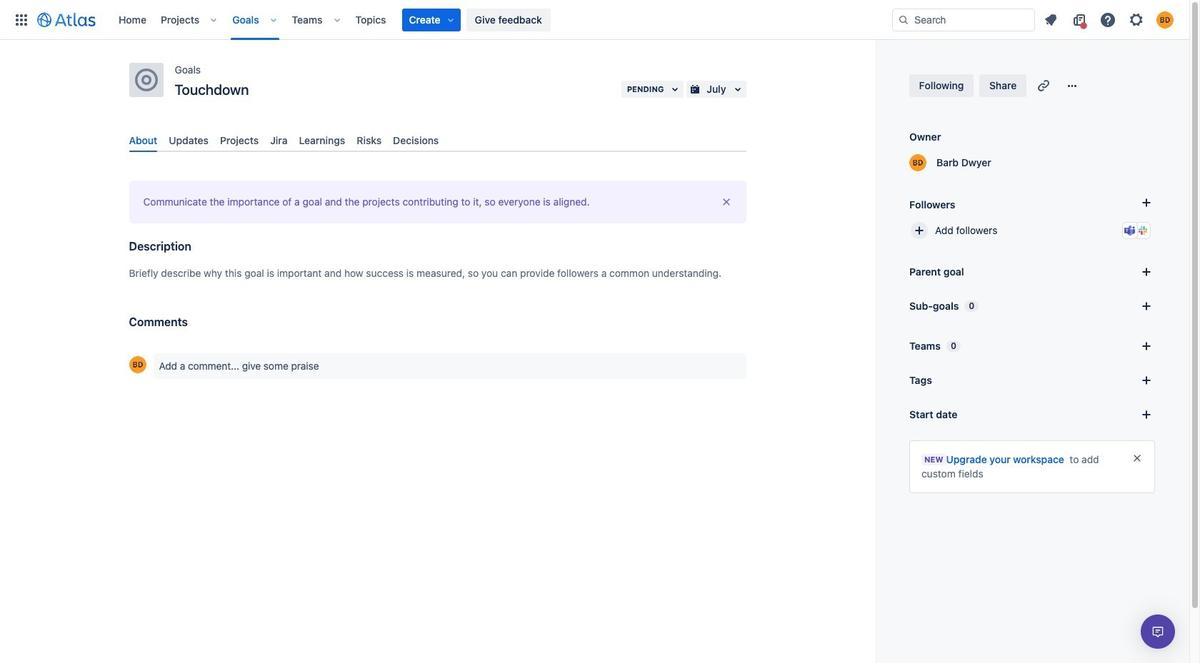 Task type: locate. For each thing, give the bounding box(es) containing it.
None search field
[[892, 8, 1035, 31]]

set start date image
[[1138, 406, 1155, 424]]

slack logo showing nan channels are connected to this goal image
[[1137, 225, 1149, 236]]

more icon image
[[1064, 77, 1081, 94]]

top element
[[9, 0, 892, 40]]

tab list
[[123, 129, 752, 152]]

add team image
[[1138, 338, 1155, 355]]

close banner image
[[720, 197, 732, 208]]

banner
[[0, 0, 1189, 40]]

Search field
[[892, 8, 1035, 31]]

notifications image
[[1042, 11, 1059, 28]]



Task type: vqa. For each thing, say whether or not it's contained in the screenshot.
Close banner image
yes



Task type: describe. For each thing, give the bounding box(es) containing it.
msteams logo showing  channels are connected to this goal image
[[1124, 225, 1136, 236]]

open intercom messenger image
[[1149, 624, 1166, 641]]

add tag image
[[1138, 372, 1155, 389]]

help image
[[1099, 11, 1116, 28]]

add a follower image
[[1138, 194, 1155, 211]]

search image
[[898, 14, 909, 25]]

settings image
[[1128, 11, 1145, 28]]

add follower image
[[911, 222, 928, 239]]

close banner image
[[1131, 453, 1143, 464]]

account image
[[1156, 11, 1174, 28]]

goal icon image
[[135, 69, 158, 91]]

switch to... image
[[13, 11, 30, 28]]



